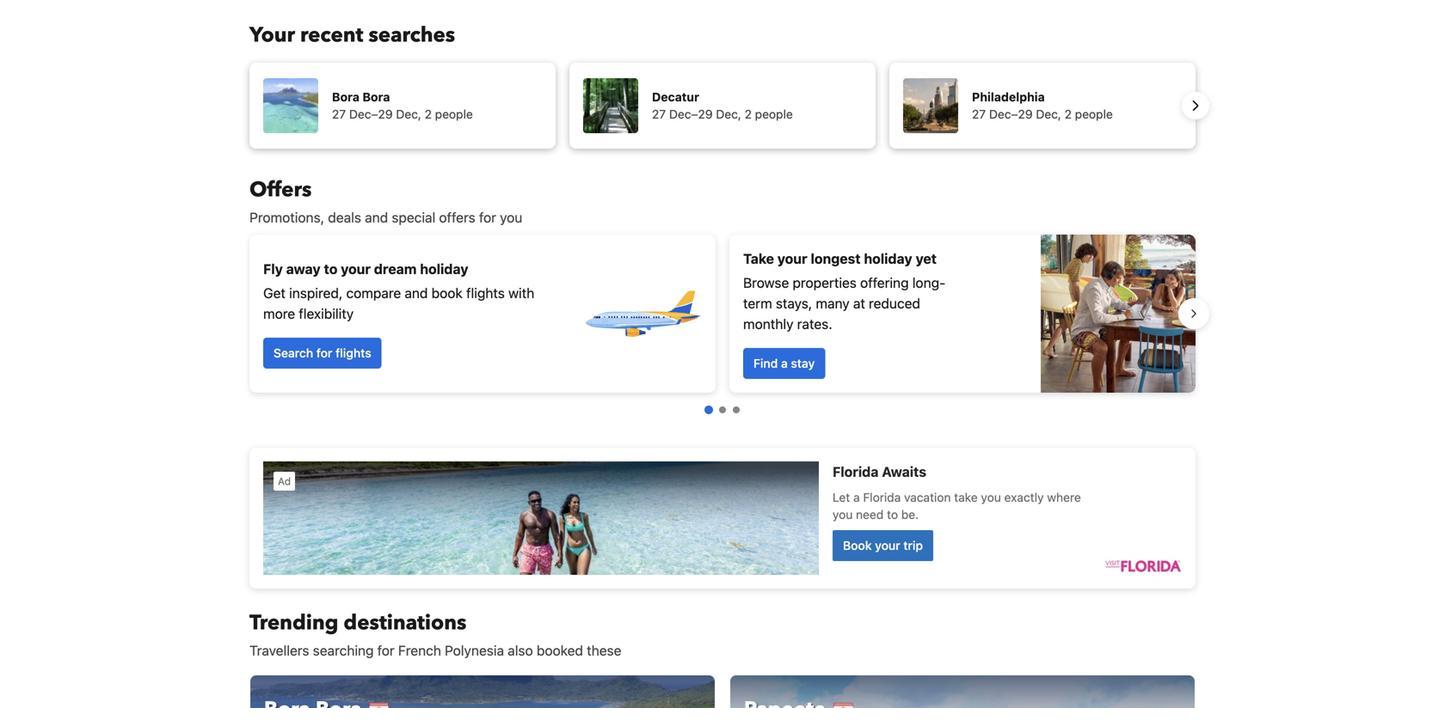 Task type: vqa. For each thing, say whether or not it's contained in the screenshot.
right i'm
no



Task type: describe. For each thing, give the bounding box(es) containing it.
polynesia
[[445, 643, 504, 660]]

region containing bora bora
[[236, 56, 1210, 156]]

compare
[[346, 285, 401, 302]]

a
[[781, 357, 788, 371]]

many
[[816, 296, 850, 312]]

find a stay link
[[743, 348, 825, 379]]

french
[[398, 643, 441, 660]]

1 bora from the left
[[332, 90, 360, 104]]

2 for decatur 27 dec–29 dec, 2 people
[[745, 107, 752, 121]]

2 bora from the left
[[363, 90, 390, 104]]

2 for philadelphia 27 dec–29 dec, 2 people
[[1065, 107, 1072, 121]]

decatur
[[652, 90, 699, 104]]

people inside bora bora 27 dec–29 dec, 2 people
[[435, 107, 473, 121]]

book
[[432, 285, 463, 302]]

dec, for philadelphia 27 dec–29 dec, 2 people
[[1036, 107, 1062, 121]]

destinations
[[344, 610, 467, 638]]

more
[[263, 306, 295, 322]]

dec, inside bora bora 27 dec–29 dec, 2 people
[[396, 107, 422, 121]]

properties
[[793, 275, 857, 291]]

rates.
[[797, 316, 833, 333]]

27 for decatur 27 dec–29 dec, 2 people
[[652, 107, 666, 121]]

and inside offers promotions, deals and special offers for you
[[365, 210, 388, 226]]

booked
[[537, 643, 583, 660]]

long-
[[913, 275, 946, 291]]

promotions,
[[250, 210, 324, 226]]

deals
[[328, 210, 361, 226]]

stay
[[791, 357, 815, 371]]

people for philadelphia 27 dec–29 dec, 2 people
[[1075, 107, 1113, 121]]

search for flights link
[[263, 338, 382, 369]]

searches
[[369, 21, 455, 49]]

your recent searches
[[250, 21, 455, 49]]

get
[[263, 285, 286, 302]]

monthly
[[743, 316, 794, 333]]

offers promotions, deals and special offers for you
[[250, 176, 523, 226]]

main content containing offers
[[236, 176, 1210, 709]]

offering
[[860, 275, 909, 291]]

27 inside bora bora 27 dec–29 dec, 2 people
[[332, 107, 346, 121]]

philadelphia 27 dec–29 dec, 2 people
[[972, 90, 1113, 121]]

fly away to your dream holiday get inspired, compare and book flights with more flexibility
[[263, 261, 535, 322]]

at
[[853, 296, 865, 312]]

decatur 27 dec–29 dec, 2 people
[[652, 90, 793, 121]]

recent
[[300, 21, 364, 49]]

reduced
[[869, 296, 921, 312]]

for inside trending destinations travellers searching for french polynesia also booked these
[[377, 643, 395, 660]]

inspired,
[[289, 285, 343, 302]]

dec–29 inside bora bora 27 dec–29 dec, 2 people
[[349, 107, 393, 121]]

dec–29 for decatur 27 dec–29 dec, 2 people
[[669, 107, 713, 121]]

and inside "fly away to your dream holiday get inspired, compare and book flights with more flexibility"
[[405, 285, 428, 302]]

term
[[743, 296, 772, 312]]

search for flights
[[274, 346, 371, 361]]



Task type: locate. For each thing, give the bounding box(es) containing it.
region
[[236, 56, 1210, 156], [236, 228, 1210, 400]]

27 inside philadelphia 27 dec–29 dec, 2 people
[[972, 107, 986, 121]]

0 horizontal spatial dec,
[[396, 107, 422, 121]]

2 vertical spatial for
[[377, 643, 395, 660]]

0 horizontal spatial your
[[341, 261, 371, 277]]

0 horizontal spatial people
[[435, 107, 473, 121]]

for inside offers promotions, deals and special offers for you
[[479, 210, 496, 226]]

2
[[425, 107, 432, 121], [745, 107, 752, 121], [1065, 107, 1072, 121]]

flexibility
[[299, 306, 354, 322]]

0 horizontal spatial for
[[316, 346, 332, 361]]

dec–29 for philadelphia 27 dec–29 dec, 2 people
[[989, 107, 1033, 121]]

1 horizontal spatial your
[[778, 251, 808, 267]]

1 horizontal spatial bora
[[363, 90, 390, 104]]

3 people from the left
[[1075, 107, 1113, 121]]

take your longest holiday yet image
[[1041, 235, 1196, 393]]

1 vertical spatial flights
[[336, 346, 371, 361]]

2 horizontal spatial 27
[[972, 107, 986, 121]]

also
[[508, 643, 533, 660]]

dec–29 inside decatur 27 dec–29 dec, 2 people
[[669, 107, 713, 121]]

27 down philadelphia
[[972, 107, 986, 121]]

1 vertical spatial region
[[236, 228, 1210, 400]]

for
[[479, 210, 496, 226], [316, 346, 332, 361], [377, 643, 395, 660]]

0 horizontal spatial and
[[365, 210, 388, 226]]

offers
[[250, 176, 312, 204]]

and right deals
[[365, 210, 388, 226]]

dec,
[[396, 107, 422, 121], [716, 107, 742, 121], [1036, 107, 1062, 121]]

people inside decatur 27 dec–29 dec, 2 people
[[755, 107, 793, 121]]

dream
[[374, 261, 417, 277]]

1 horizontal spatial 2
[[745, 107, 752, 121]]

holiday
[[864, 251, 913, 267], [420, 261, 469, 277]]

1 2 from the left
[[425, 107, 432, 121]]

0 horizontal spatial dec–29
[[349, 107, 393, 121]]

1 27 from the left
[[332, 107, 346, 121]]

0 vertical spatial region
[[236, 56, 1210, 156]]

2 horizontal spatial dec,
[[1036, 107, 1062, 121]]

1 horizontal spatial for
[[377, 643, 395, 660]]

search
[[274, 346, 313, 361]]

find
[[754, 357, 778, 371]]

dec, inside philadelphia 27 dec–29 dec, 2 people
[[1036, 107, 1062, 121]]

holiday up offering
[[864, 251, 913, 267]]

with
[[509, 285, 535, 302]]

1 vertical spatial for
[[316, 346, 332, 361]]

flights down the flexibility
[[336, 346, 371, 361]]

1 horizontal spatial and
[[405, 285, 428, 302]]

dec–29 down decatur
[[669, 107, 713, 121]]

holiday up book
[[420, 261, 469, 277]]

next image
[[1186, 96, 1206, 116]]

2 27 from the left
[[652, 107, 666, 121]]

1 horizontal spatial flights
[[466, 285, 505, 302]]

people
[[435, 107, 473, 121], [755, 107, 793, 121], [1075, 107, 1113, 121]]

27 for philadelphia 27 dec–29 dec, 2 people
[[972, 107, 986, 121]]

find a stay
[[754, 357, 815, 371]]

1 dec–29 from the left
[[349, 107, 393, 121]]

these
[[587, 643, 622, 660]]

main content
[[236, 176, 1210, 709]]

3 dec, from the left
[[1036, 107, 1062, 121]]

2 horizontal spatial for
[[479, 210, 496, 226]]

dec–29 down philadelphia
[[989, 107, 1033, 121]]

27 down decatur
[[652, 107, 666, 121]]

away
[[286, 261, 321, 277]]

2 2 from the left
[[745, 107, 752, 121]]

your
[[250, 21, 295, 49]]

2 inside bora bora 27 dec–29 dec, 2 people
[[425, 107, 432, 121]]

1 horizontal spatial dec,
[[716, 107, 742, 121]]

fly
[[263, 261, 283, 277]]

holiday inside take your longest holiday yet browse properties offering long- term stays, many at reduced monthly rates.
[[864, 251, 913, 267]]

special
[[392, 210, 436, 226]]

27 down recent
[[332, 107, 346, 121]]

your inside take your longest holiday yet browse properties offering long- term stays, many at reduced monthly rates.
[[778, 251, 808, 267]]

2 region from the top
[[236, 228, 1210, 400]]

for right search at the left of page
[[316, 346, 332, 361]]

27 inside decatur 27 dec–29 dec, 2 people
[[652, 107, 666, 121]]

2 people from the left
[[755, 107, 793, 121]]

progress bar
[[705, 406, 740, 415]]

bora
[[332, 90, 360, 104], [363, 90, 390, 104]]

2 inside decatur 27 dec–29 dec, 2 people
[[745, 107, 752, 121]]

your
[[778, 251, 808, 267], [341, 261, 371, 277]]

bora bora 27 dec–29 dec, 2 people
[[332, 90, 473, 121]]

2 horizontal spatial 2
[[1065, 107, 1072, 121]]

holiday inside "fly away to your dream holiday get inspired, compare and book flights with more flexibility"
[[420, 261, 469, 277]]

1 region from the top
[[236, 56, 1210, 156]]

2 horizontal spatial dec–29
[[989, 107, 1033, 121]]

for left you
[[479, 210, 496, 226]]

1 horizontal spatial 27
[[652, 107, 666, 121]]

dec–29
[[349, 107, 393, 121], [669, 107, 713, 121], [989, 107, 1033, 121]]

3 2 from the left
[[1065, 107, 1072, 121]]

1 horizontal spatial dec–29
[[669, 107, 713, 121]]

trending destinations travellers searching for french polynesia also booked these
[[250, 610, 622, 660]]

your right to
[[341, 261, 371, 277]]

for down the destinations
[[377, 643, 395, 660]]

offers
[[439, 210, 476, 226]]

your inside "fly away to your dream holiday get inspired, compare and book flights with more flexibility"
[[341, 261, 371, 277]]

0 horizontal spatial 2
[[425, 107, 432, 121]]

longest
[[811, 251, 861, 267]]

3 dec–29 from the left
[[989, 107, 1033, 121]]

take
[[743, 251, 774, 267]]

and
[[365, 210, 388, 226], [405, 285, 428, 302]]

to
[[324, 261, 338, 277]]

take your longest holiday yet browse properties offering long- term stays, many at reduced monthly rates.
[[743, 251, 946, 333]]

dec–29 inside philadelphia 27 dec–29 dec, 2 people
[[989, 107, 1033, 121]]

yet
[[916, 251, 937, 267]]

advertisement region
[[250, 448, 1196, 589]]

0 vertical spatial for
[[479, 210, 496, 226]]

3 27 from the left
[[972, 107, 986, 121]]

0 vertical spatial and
[[365, 210, 388, 226]]

2 inside philadelphia 27 dec–29 dec, 2 people
[[1065, 107, 1072, 121]]

2 horizontal spatial people
[[1075, 107, 1113, 121]]

dec–29 down "your recent searches"
[[349, 107, 393, 121]]

2 dec, from the left
[[716, 107, 742, 121]]

27
[[332, 107, 346, 121], [652, 107, 666, 121], [972, 107, 986, 121]]

browse
[[743, 275, 789, 291]]

stays,
[[776, 296, 812, 312]]

0 horizontal spatial holiday
[[420, 261, 469, 277]]

2 dec–29 from the left
[[669, 107, 713, 121]]

fly away to your dream holiday image
[[582, 254, 702, 374]]

searching
[[313, 643, 374, 660]]

flights inside "fly away to your dream holiday get inspired, compare and book flights with more flexibility"
[[466, 285, 505, 302]]

flights left with
[[466, 285, 505, 302]]

0 horizontal spatial bora
[[332, 90, 360, 104]]

people for decatur 27 dec–29 dec, 2 people
[[755, 107, 793, 121]]

region containing take your longest holiday yet
[[236, 228, 1210, 400]]

dec, inside decatur 27 dec–29 dec, 2 people
[[716, 107, 742, 121]]

1 people from the left
[[435, 107, 473, 121]]

people inside philadelphia 27 dec–29 dec, 2 people
[[1075, 107, 1113, 121]]

philadelphia
[[972, 90, 1045, 104]]

1 horizontal spatial people
[[755, 107, 793, 121]]

0 vertical spatial flights
[[466, 285, 505, 302]]

1 horizontal spatial holiday
[[864, 251, 913, 267]]

travellers
[[250, 643, 309, 660]]

you
[[500, 210, 523, 226]]

flights
[[466, 285, 505, 302], [336, 346, 371, 361]]

and left book
[[405, 285, 428, 302]]

dec, for decatur 27 dec–29 dec, 2 people
[[716, 107, 742, 121]]

1 dec, from the left
[[396, 107, 422, 121]]

your right take
[[778, 251, 808, 267]]

1 vertical spatial and
[[405, 285, 428, 302]]

0 horizontal spatial 27
[[332, 107, 346, 121]]

trending
[[250, 610, 339, 638]]

0 horizontal spatial flights
[[336, 346, 371, 361]]



